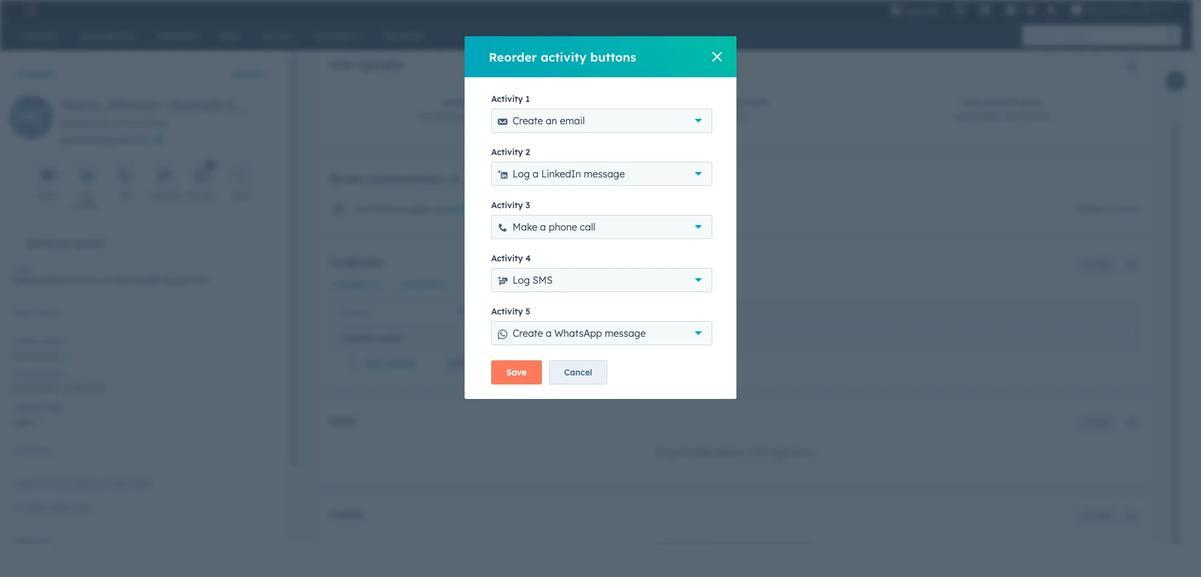 Task type: vqa. For each thing, say whether or not it's contained in the screenshot.
the left the PM
yes



Task type: locate. For each thing, give the bounding box(es) containing it.
lead inside lead status popup button
[[401, 280, 419, 290]]

1 add from the top
[[1095, 260, 1109, 269]]

0 vertical spatial contact)
[[227, 95, 286, 114]]

phone number
[[661, 334, 722, 343]]

create down 4
[[531, 280, 555, 290]]

last activity date button
[[459, 277, 528, 293]]

company for company domain name
[[510, 334, 547, 343]]

1 horizontal spatial email
[[38, 191, 57, 200]]

5
[[526, 306, 531, 317]]

exist. for tickets
[[794, 541, 814, 552]]

deepdark@gmail.com,
[[12, 275, 102, 286]]

0 vertical spatial associated
[[669, 447, 713, 458]]

0 vertical spatial no
[[655, 447, 667, 458]]

company for company name
[[341, 334, 378, 343]]

2 associated from the top
[[669, 541, 713, 552]]

0 horizontal spatial schultz
[[32, 351, 60, 362]]

settings link
[[1024, 3, 1039, 16]]

number
[[35, 308, 62, 317]]

email image
[[42, 170, 53, 181]]

0 horizontal spatial date
[[37, 537, 53, 546]]

owner down companies
[[371, 280, 393, 290]]

0 vertical spatial objects
[[715, 447, 744, 458]]

last
[[963, 99, 981, 108], [463, 280, 479, 290], [12, 370, 27, 380]]

1 add button from the top
[[1076, 257, 1117, 272]]

1 vertical spatial lifecycle
[[12, 404, 42, 413]]

2
[[1154, 5, 1158, 15], [526, 147, 530, 158]]

date inside last activity date 10/27/2023 1:29 pm edt
[[1023, 99, 1042, 108]]

1 vertical spatial date
[[37, 537, 53, 546]]

1 vertical spatial sms
[[533, 274, 553, 286]]

activity left 4
[[491, 253, 523, 264]]

2 add from the top
[[1095, 418, 1109, 428]]

0 vertical spatial (sample
[[166, 95, 223, 114]]

name
[[380, 334, 402, 343]]

1 vertical spatial exist.
[[794, 541, 814, 552]]

logged
[[404, 204, 432, 214]]

0 vertical spatial email
[[38, 191, 57, 200]]

email up log a linkedin message
[[560, 115, 585, 127]]

email for email
[[38, 191, 57, 200]]

activity left "3"
[[491, 200, 523, 211]]

2 of from the top
[[746, 541, 754, 552]]

2 add button from the top
[[1076, 415, 1117, 431]]

3 add from the top
[[1095, 512, 1109, 521]]

activity for create an email
[[491, 94, 523, 105]]

2 vertical spatial add
[[1095, 512, 1109, 521]]

games inside 'maria johnson (sample contact) salesperson at riot games'
[[140, 118, 168, 129]]

lifecycle for lifecycle stage lead
[[701, 99, 742, 108]]

company domain name
[[510, 334, 605, 343]]

last for last contacted
[[12, 370, 27, 380]]

1 vertical spatial whatsapp
[[554, 328, 602, 340]]

0 horizontal spatial tara
[[12, 351, 29, 362]]

1 vertical spatial maria
[[492, 204, 516, 214]]

linkedin inside 'log linkedin message'
[[71, 202, 101, 211]]

0 vertical spatial johnson
[[104, 95, 162, 114]]

help button
[[1001, 0, 1022, 19]]

0 horizontal spatial johnson
[[104, 95, 162, 114]]

Search HubSpot search field
[[1023, 25, 1171, 46]]

with
[[472, 204, 489, 214]]

close image
[[712, 52, 722, 62]]

0 horizontal spatial email
[[447, 204, 470, 214]]

owner up tara schultz
[[41, 337, 62, 346]]

2 exist. from the top
[[794, 541, 814, 552]]

add for companies
[[1095, 260, 1109, 269]]

0 vertical spatial add button
[[1076, 257, 1117, 272]]

1 horizontal spatial phone
[[661, 334, 688, 343]]

1 vertical spatial of
[[746, 541, 754, 552]]

create for create a whatsapp message
[[513, 328, 543, 340]]

create down 'first'
[[12, 537, 35, 546]]

1 vertical spatial log sms
[[513, 274, 553, 286]]

a
[[533, 168, 539, 180], [540, 221, 546, 233], [546, 328, 552, 340]]

lead for lead
[[12, 418, 32, 428]]

owner inside 'popup button'
[[371, 280, 393, 290]]

associated
[[669, 447, 713, 458], [669, 541, 713, 552]]

1 vertical spatial contact)
[[595, 204, 631, 214]]

last down tara schultz
[[12, 370, 27, 380]]

name
[[583, 334, 605, 343]]

games down name
[[386, 358, 415, 369]]

a up maria johnson (sample contact) link
[[533, 168, 539, 180]]

log linkedin message
[[71, 191, 102, 222]]

2 vertical spatial last
[[12, 370, 27, 380]]

data
[[330, 59, 353, 71]]

1 horizontal spatial riot
[[366, 358, 384, 369]]

1 horizontal spatial tara
[[354, 204, 371, 214]]

menu item
[[947, 0, 949, 19]]

tara schultz button
[[12, 344, 276, 364]]

company inside 'popup button'
[[334, 280, 369, 290]]

last inside last activity date 10/27/2023 1:29 pm edt
[[963, 99, 981, 108]]

Create date text field
[[12, 545, 276, 564]]

0 vertical spatial schultz
[[373, 204, 402, 214]]

about this contact
[[27, 238, 104, 249]]

activity down the create an email
[[491, 147, 523, 158]]

create down 5
[[513, 328, 543, 340]]

2 right studios
[[1154, 5, 1158, 15]]

1 vertical spatial owner
[[41, 337, 62, 346]]

Last contacted text field
[[12, 378, 276, 397]]

0 vertical spatial this
[[55, 238, 70, 249]]

create up 10/18/2023
[[442, 99, 470, 108]]

0 horizontal spatial phone
[[12, 308, 33, 317]]

email down email 'icon'
[[38, 191, 57, 200]]

companies
[[330, 257, 383, 269]]

email inside 'email deepdark@gmail.com, emailmaria@hubspot.com'
[[12, 266, 31, 275]]

1 vertical spatial linkedin
[[71, 202, 101, 211]]

caret image
[[10, 242, 17, 245]]

0 vertical spatial sms
[[163, 191, 179, 200]]

1 vertical spatial objects
[[715, 541, 744, 552]]

status
[[31, 446, 52, 455]]

email down the caret image
[[12, 266, 31, 275]]

create for create date 10/18/2023 5:30 pm edt
[[442, 99, 470, 108]]

message for create a whatsapp message
[[605, 328, 646, 340]]

no associated objects of this type exist. for deals
[[655, 447, 814, 458]]

stage
[[44, 404, 63, 413]]

1 vertical spatial tara
[[12, 351, 29, 362]]

1 horizontal spatial games
[[386, 358, 415, 369]]

1 horizontal spatial sms
[[533, 274, 553, 286]]

activity 3
[[491, 200, 530, 211]]

0 horizontal spatial contact)
[[227, 95, 286, 114]]

lifecycle stage lead
[[701, 99, 768, 123]]

schultz down recent communications on the top
[[373, 204, 402, 214]]

2 down the create an email
[[526, 147, 530, 158]]

maria right with
[[492, 204, 516, 214]]

1 objects from the top
[[715, 447, 744, 458]]

tara for tara schultz
[[12, 351, 29, 362]]

1 vertical spatial message
[[71, 213, 102, 222]]

1 vertical spatial no associated objects of this type exist.
[[655, 541, 814, 552]]

0 horizontal spatial owner
[[41, 337, 62, 346]]

lifecycle inside lifecycle stage lead
[[701, 99, 742, 108]]

objects for deals
[[715, 447, 744, 458]]

1 vertical spatial 2
[[526, 147, 530, 158]]

2 pm from the left
[[1019, 112, 1032, 123]]

pm right "5:30"
[[485, 112, 497, 123]]

lead
[[725, 112, 745, 123], [401, 280, 419, 290], [12, 418, 32, 428], [12, 446, 29, 455]]

log down activity 2
[[513, 168, 530, 180]]

message
[[584, 168, 625, 180], [71, 213, 102, 222], [605, 328, 646, 340]]

1 edt from the left
[[500, 112, 515, 123]]

0 horizontal spatial last
[[12, 370, 27, 380]]

1 vertical spatial a
[[540, 221, 546, 233]]

0 vertical spatial an
[[546, 115, 557, 127]]

2 type from the top
[[773, 541, 791, 552]]

1 horizontal spatial date
[[74, 504, 90, 513]]

First deal created date text field
[[12, 511, 276, 531]]

1 of from the top
[[746, 447, 754, 458]]

0 vertical spatial games
[[140, 118, 168, 129]]

maria
[[60, 95, 100, 114], [492, 204, 516, 214]]

lead left status
[[401, 280, 419, 290]]

1 vertical spatial phone
[[661, 334, 688, 343]]

owner for company owner
[[371, 280, 393, 290]]

tara
[[354, 204, 371, 214], [12, 351, 29, 362]]

last up '10/27/2023'
[[963, 99, 981, 108]]

maria up salesperson
[[60, 95, 100, 114]]

1 no associated objects of this type exist. from the top
[[655, 447, 814, 458]]

date
[[473, 99, 492, 108], [1023, 99, 1042, 108], [511, 280, 528, 290], [557, 280, 574, 290]]

lead left status at the bottom left of page
[[12, 446, 29, 455]]

october
[[1076, 204, 1108, 214]]

pm right 1:29
[[1019, 112, 1032, 123]]

email left with
[[447, 204, 470, 214]]

upgrade
[[904, 6, 938, 16]]

2 edt from the left
[[1034, 112, 1050, 123]]

pm inside last activity date 10/27/2023 1:29 pm edt
[[1019, 112, 1032, 123]]

last right status
[[463, 280, 479, 290]]

contact) up make a phone call "popup button"
[[595, 204, 631, 214]]

log sms down 4
[[513, 274, 553, 286]]

basis
[[33, 479, 51, 488]]

company up riot.com
[[510, 334, 547, 343]]

of for tickets
[[746, 541, 754, 552]]

johnson inside 'maria johnson (sample contact) salesperson at riot games'
[[104, 95, 162, 114]]

date right created
[[74, 504, 90, 513]]

2 no associated objects of this type exist. from the top
[[655, 541, 814, 552]]

1 pm from the left
[[485, 112, 497, 123]]

1 vertical spatial type
[[773, 541, 791, 552]]

games right at
[[140, 118, 168, 129]]

0 vertical spatial maria
[[60, 95, 100, 114]]

contact)
[[227, 95, 286, 114], [595, 204, 631, 214]]

whatsapp
[[185, 191, 221, 200], [554, 328, 602, 340]]

reorder
[[489, 49, 537, 64]]

1 horizontal spatial schultz
[[373, 204, 402, 214]]

lead for lead status
[[12, 446, 29, 455]]

linkedin down log linkedin message image
[[71, 202, 101, 211]]

activity down activity 4
[[481, 280, 509, 290]]

schultz
[[373, 204, 402, 214], [32, 351, 60, 362]]

no for deals
[[655, 447, 667, 458]]

create an email button
[[491, 109, 712, 133]]

maria johnson (sample contact) salesperson at riot games
[[60, 95, 286, 129]]

last inside popup button
[[463, 280, 479, 290]]

1 vertical spatial no
[[655, 541, 667, 552]]

tara schultz image
[[1072, 4, 1083, 15]]

1 horizontal spatial lifecycle
[[701, 99, 742, 108]]

1 vertical spatial last
[[463, 280, 479, 290]]

create inside create date 10/18/2023 5:30 pm edt
[[442, 99, 470, 108]]

0 horizontal spatial (sample
[[166, 95, 223, 114]]

1 horizontal spatial edt
[[1034, 112, 1050, 123]]

riot right at
[[122, 118, 138, 129]]

phone for phone number
[[12, 308, 33, 317]]

marketplaces image
[[980, 5, 991, 16]]

activity up 1:29
[[983, 99, 1020, 108]]

johnson up at
[[104, 95, 162, 114]]

johnson up make
[[519, 204, 555, 214]]

3
[[526, 200, 530, 211]]

phone
[[12, 308, 33, 317], [661, 334, 688, 343]]

contact) down actions popup button
[[227, 95, 286, 114]]

menu
[[883, 0, 1178, 19]]

log down 4
[[513, 274, 530, 286]]

0 vertical spatial a
[[533, 168, 539, 180]]

created
[[46, 504, 72, 513]]

edt right 1:29
[[1034, 112, 1050, 123]]

2 objects from the top
[[715, 541, 744, 552]]

0 vertical spatial email
[[560, 115, 585, 127]]

1 associated from the top
[[669, 447, 713, 458]]

schultz down contact owner
[[32, 351, 60, 362]]

calling icon button
[[950, 2, 971, 18]]

hubspot image
[[22, 2, 36, 17]]

0 vertical spatial exist.
[[794, 447, 814, 458]]

activity left the 1
[[491, 94, 523, 105]]

link opens in a new window image
[[553, 360, 562, 369]]

games
[[140, 118, 168, 129], [386, 358, 415, 369]]

0 horizontal spatial lifecycle
[[12, 404, 42, 413]]

2 vertical spatial message
[[605, 328, 646, 340]]

1 horizontal spatial pm
[[1019, 112, 1032, 123]]

johnson
[[104, 95, 162, 114], [519, 204, 555, 214]]

0 vertical spatial tara
[[354, 204, 371, 214]]

company left name
[[341, 334, 378, 343]]

schultz inside tara schultz popup button
[[32, 351, 60, 362]]

lead down "lifecycle stage"
[[12, 418, 32, 428]]

0 horizontal spatial pm
[[485, 112, 497, 123]]

0 vertical spatial of
[[746, 447, 754, 458]]

riot games link
[[366, 358, 415, 369]]

0 vertical spatial add
[[1095, 260, 1109, 269]]

0 horizontal spatial an
[[434, 204, 444, 214]]

legal basis for processing contact's data
[[12, 479, 152, 488]]

pm inside create date 10/18/2023 5:30 pm edt
[[485, 112, 497, 123]]

phone for phone number
[[661, 334, 688, 343]]

a for log
[[533, 168, 539, 180]]

1 vertical spatial email
[[447, 204, 470, 214]]

tickets
[[330, 509, 364, 521]]

0 vertical spatial linkedin
[[541, 168, 581, 180]]

riot games
[[366, 358, 415, 369]]

tara down the contact
[[12, 351, 29, 362]]

log
[[513, 168, 530, 180], [80, 191, 93, 200], [149, 191, 161, 200], [513, 274, 530, 286]]

edt inside create date 10/18/2023 5:30 pm edt
[[500, 112, 515, 123]]

1 exist. from the top
[[794, 447, 814, 458]]

1 no from the top
[[655, 447, 667, 458]]

create down the 1
[[513, 115, 543, 127]]

activity for log a linkedin message
[[491, 147, 523, 158]]

create for create an email
[[513, 115, 543, 127]]

notifications button
[[1042, 0, 1062, 19]]

2 vertical spatial this
[[757, 541, 771, 552]]

riot down company name
[[366, 358, 384, 369]]

at
[[111, 118, 119, 129]]

0 horizontal spatial log sms
[[149, 191, 179, 200]]

activity inside popup button
[[481, 280, 509, 290]]

tara down recent
[[354, 204, 371, 214]]

an
[[546, 115, 557, 127], [434, 204, 444, 214]]

1 horizontal spatial (sample
[[557, 204, 592, 214]]

owner
[[371, 280, 393, 290], [41, 337, 62, 346]]

linkedin inside 'log a linkedin message' popup button
[[541, 168, 581, 180]]

help image
[[1006, 5, 1017, 16]]

1 horizontal spatial an
[[546, 115, 557, 127]]

1 vertical spatial schultz
[[32, 351, 60, 362]]

this for tickets
[[757, 541, 771, 552]]

1 horizontal spatial linkedin
[[541, 168, 581, 180]]

lead inside lead popup button
[[12, 418, 32, 428]]

an inside popup button
[[546, 115, 557, 127]]

0 vertical spatial lifecycle
[[701, 99, 742, 108]]

exist. for deals
[[794, 447, 814, 458]]

2 no from the top
[[655, 541, 667, 552]]

lead down stage
[[725, 112, 745, 123]]

email
[[560, 115, 585, 127], [447, 204, 470, 214]]

date
[[74, 504, 90, 513], [37, 537, 53, 546]]

tara inside popup button
[[12, 351, 29, 362]]

log sms down log sms icon
[[149, 191, 179, 200]]

apoptosis studios 2
[[1085, 5, 1158, 15]]

press to sort. image
[[635, 333, 640, 342]]

activity left 5
[[491, 306, 523, 317]]

a right make
[[540, 221, 546, 233]]

0 vertical spatial 2
[[1154, 5, 1158, 15]]

0 vertical spatial owner
[[371, 280, 393, 290]]

number
[[690, 334, 722, 343]]

1 vertical spatial add button
[[1076, 415, 1117, 431]]

1 vertical spatial games
[[386, 358, 415, 369]]

0 horizontal spatial linkedin
[[71, 202, 101, 211]]

a up "riot.com" link
[[546, 328, 552, 340]]

0 horizontal spatial maria
[[60, 95, 100, 114]]

log inside 'log a linkedin message' popup button
[[513, 168, 530, 180]]

log inside log sms popup button
[[513, 274, 530, 286]]

1 horizontal spatial owner
[[371, 280, 393, 290]]

linkedin
[[541, 168, 581, 180], [71, 202, 101, 211]]

1 type from the top
[[773, 447, 791, 458]]

a inside "popup button"
[[540, 221, 546, 233]]

0 vertical spatial log sms
[[149, 191, 179, 200]]

linkedin up maria johnson (sample contact) link
[[541, 168, 581, 180]]

1 vertical spatial add
[[1095, 418, 1109, 428]]

activity inside last activity date 10/27/2023 1:29 pm edt
[[983, 99, 1020, 108]]

date down the first deal created date
[[37, 537, 53, 546]]

1 vertical spatial johnson
[[519, 204, 555, 214]]

0 vertical spatial riot
[[122, 118, 138, 129]]

(sample inside 'maria johnson (sample contact) salesperson at riot games'
[[166, 95, 223, 114]]

last for last activity date 10/27/2023 1:29 pm edt
[[963, 99, 981, 108]]

hubspot link
[[15, 2, 45, 17]]

0 horizontal spatial riot
[[122, 118, 138, 129]]

0 vertical spatial last
[[963, 99, 981, 108]]

3 add button from the top
[[1076, 509, 1117, 524]]

0 horizontal spatial edt
[[500, 112, 515, 123]]

no
[[655, 447, 667, 458], [655, 541, 667, 552]]

company down companies
[[334, 280, 369, 290]]

log sms inside popup button
[[513, 274, 553, 286]]

1 vertical spatial riot
[[366, 358, 384, 369]]

log down log linkedin message image
[[80, 191, 93, 200]]

objects
[[715, 447, 744, 458], [715, 541, 744, 552]]

1 horizontal spatial maria
[[492, 204, 516, 214]]

1 horizontal spatial email
[[560, 115, 585, 127]]

1 horizontal spatial contact)
[[595, 204, 631, 214]]

no associated objects of this type exist.
[[655, 447, 814, 458], [655, 541, 814, 552]]

edt down activity 1 at top left
[[500, 112, 515, 123]]

2 vertical spatial a
[[546, 328, 552, 340]]



Task type: describe. For each thing, give the bounding box(es) containing it.
activity 1
[[491, 94, 530, 105]]

phone
[[549, 221, 577, 233]]

emailmaria@hubspot.com
[[105, 275, 210, 286]]

mc button
[[10, 95, 53, 143]]

reorder activity buttons
[[489, 49, 636, 64]]

about
[[27, 238, 52, 249]]

log linkedin message image
[[81, 170, 92, 181]]

first deal created date
[[12, 504, 90, 513]]

cancel button
[[549, 361, 608, 385]]

a for make
[[540, 221, 546, 233]]

whatsapp image
[[197, 170, 208, 181]]

schultz for tara schultz logged an email with maria johnson (sample contact)
[[373, 204, 402, 214]]

create date 10/18/2023 5:30 pm edt
[[418, 99, 515, 123]]

2023
[[1120, 204, 1139, 214]]

sms inside popup button
[[533, 274, 553, 286]]

type for deals
[[773, 447, 791, 458]]

1
[[526, 94, 530, 105]]

of for deals
[[746, 447, 754, 458]]

deepdark@gmail.com
[[60, 135, 148, 146]]

riot inside 'maria johnson (sample contact) salesperson at riot games'
[[122, 118, 138, 129]]

more image
[[235, 170, 246, 181]]

lead status
[[401, 280, 444, 290]]

create for create date
[[531, 280, 555, 290]]

deals
[[330, 415, 356, 427]]

activity 5
[[491, 306, 531, 317]]

last contacted
[[12, 370, 63, 380]]

link opens in a new window image
[[553, 360, 562, 369]]

this inside dropdown button
[[55, 238, 70, 249]]

Phone number text field
[[12, 306, 276, 331]]

actions button
[[224, 62, 279, 86]]

contacted
[[29, 370, 63, 380]]

menu containing apoptosis studios 2
[[883, 0, 1178, 19]]

riot.com
[[514, 358, 551, 369]]

no for tickets
[[655, 541, 667, 552]]

lead button
[[12, 411, 276, 431]]

log sms button
[[491, 268, 712, 292]]

call
[[119, 191, 131, 200]]

0 vertical spatial whatsapp
[[185, 191, 221, 200]]

lifecycle for lifecycle stage
[[12, 404, 42, 413]]

search image
[[1167, 31, 1175, 40]]

create a whatsapp message
[[513, 328, 646, 340]]

whatsapp inside popup button
[[554, 328, 602, 340]]

primary
[[450, 359, 479, 368]]

email inside create an email popup button
[[560, 115, 585, 127]]

add button for companies
[[1076, 257, 1117, 272]]

10/18/2023
[[418, 112, 464, 123]]

actions
[[232, 68, 263, 79]]

communications
[[365, 173, 445, 185]]

activity for make a phone call
[[491, 200, 523, 211]]

recent
[[330, 173, 362, 185]]

calling icon image
[[955, 5, 966, 16]]

company owner button
[[330, 277, 393, 293]]

objects for tickets
[[715, 541, 744, 552]]

activity for create a whatsapp message
[[491, 306, 523, 317]]

last for last activity date
[[463, 280, 479, 290]]

a for create
[[546, 328, 552, 340]]

save
[[506, 367, 527, 378]]

0 horizontal spatial sms
[[163, 191, 179, 200]]

settings image
[[1026, 5, 1037, 16]]

Search search field
[[333, 301, 479, 322]]

add button for tickets
[[1076, 509, 1117, 524]]

lead inside lifecycle stage lead
[[725, 112, 745, 123]]

tara schultz
[[12, 351, 60, 362]]

call image
[[119, 170, 130, 181]]

legal
[[12, 479, 31, 488]]

activity 2
[[491, 147, 530, 158]]

2 inside popup button
[[1154, 5, 1158, 15]]

deal
[[29, 504, 44, 513]]

marketplaces button
[[973, 0, 999, 19]]

company owner
[[334, 280, 393, 290]]

domain
[[549, 334, 581, 343]]

email for email deepdark@gmail.com, emailmaria@hubspot.com
[[12, 266, 31, 275]]

create an email
[[513, 115, 585, 127]]

company name
[[341, 334, 402, 343]]

email link
[[447, 204, 470, 214]]

lead status
[[12, 446, 52, 455]]

1 vertical spatial (sample
[[557, 204, 592, 214]]

4
[[526, 253, 531, 264]]

make a phone call button
[[491, 215, 712, 239]]

apoptosis
[[1085, 5, 1122, 15]]

notifications image
[[1046, 5, 1057, 16]]

call
[[580, 221, 595, 233]]

create for create date
[[12, 537, 35, 546]]

tara for tara schultz logged an email with maria johnson (sample contact)
[[354, 204, 371, 214]]

date inside create date 10/18/2023 5:30 pm edt
[[473, 99, 492, 108]]

contact) inside 'maria johnson (sample contact) salesperson at riot games'
[[227, 95, 286, 114]]

log a linkedin message button
[[491, 162, 712, 186]]

data highlights
[[330, 59, 405, 71]]

apoptosis studios 2 button
[[1064, 0, 1177, 19]]

upgrade image
[[891, 5, 902, 16]]

cancel
[[564, 367, 592, 378]]

make
[[513, 221, 537, 233]]

more
[[232, 191, 250, 200]]

owner for contact owner
[[41, 337, 62, 346]]

associated for tickets
[[669, 541, 713, 552]]

no associated objects of this type exist. for tickets
[[655, 541, 814, 552]]

add button for deals
[[1076, 415, 1117, 431]]

contacts
[[19, 68, 56, 79]]

salesperson
[[60, 118, 109, 129]]

highlights
[[356, 59, 405, 71]]

company for company owner
[[334, 280, 369, 290]]

associated for deals
[[669, 447, 713, 458]]

lifecycle stage
[[12, 404, 63, 413]]

add for tickets
[[1095, 512, 1109, 521]]

type for tickets
[[773, 541, 791, 552]]

buttons
[[590, 49, 636, 64]]

last activity date 10/27/2023 1:29 pm edt
[[955, 99, 1050, 123]]

save button
[[491, 361, 542, 385]]

create date button
[[527, 277, 584, 293]]

schultz for tara schultz
[[32, 351, 60, 362]]

riot.com link
[[514, 358, 564, 369]]

activity for log sms
[[491, 253, 523, 264]]

message for log a linkedin message
[[584, 168, 625, 180]]

edt inside last activity date 10/27/2023 1:29 pm edt
[[1034, 112, 1050, 123]]

activity
[[541, 49, 587, 64]]

about this contact button
[[0, 227, 276, 260]]

10/27/2023
[[955, 112, 999, 123]]

log down log sms icon
[[149, 191, 161, 200]]

this for deals
[[757, 447, 771, 458]]

first
[[12, 504, 27, 513]]

processing
[[64, 479, 101, 488]]

1 horizontal spatial johnson
[[519, 204, 555, 214]]

recent communications
[[330, 173, 445, 185]]

add for deals
[[1095, 418, 1109, 428]]

activity 4
[[491, 253, 531, 264]]

studios
[[1124, 5, 1152, 15]]

contact owner
[[12, 337, 62, 346]]

0 vertical spatial date
[[74, 504, 90, 513]]

contact
[[73, 238, 104, 249]]

for
[[53, 479, 62, 488]]

log inside 'log linkedin message'
[[80, 191, 93, 200]]

contact
[[12, 337, 39, 346]]

maria inside 'maria johnson (sample contact) salesperson at riot games'
[[60, 95, 100, 114]]

log sms image
[[158, 170, 169, 181]]

press to sort. element
[[635, 333, 640, 344]]

phone number
[[12, 308, 62, 317]]

contacts link
[[10, 68, 56, 79]]

lead for lead status
[[401, 280, 419, 290]]

email deepdark@gmail.com, emailmaria@hubspot.com
[[12, 266, 210, 286]]



